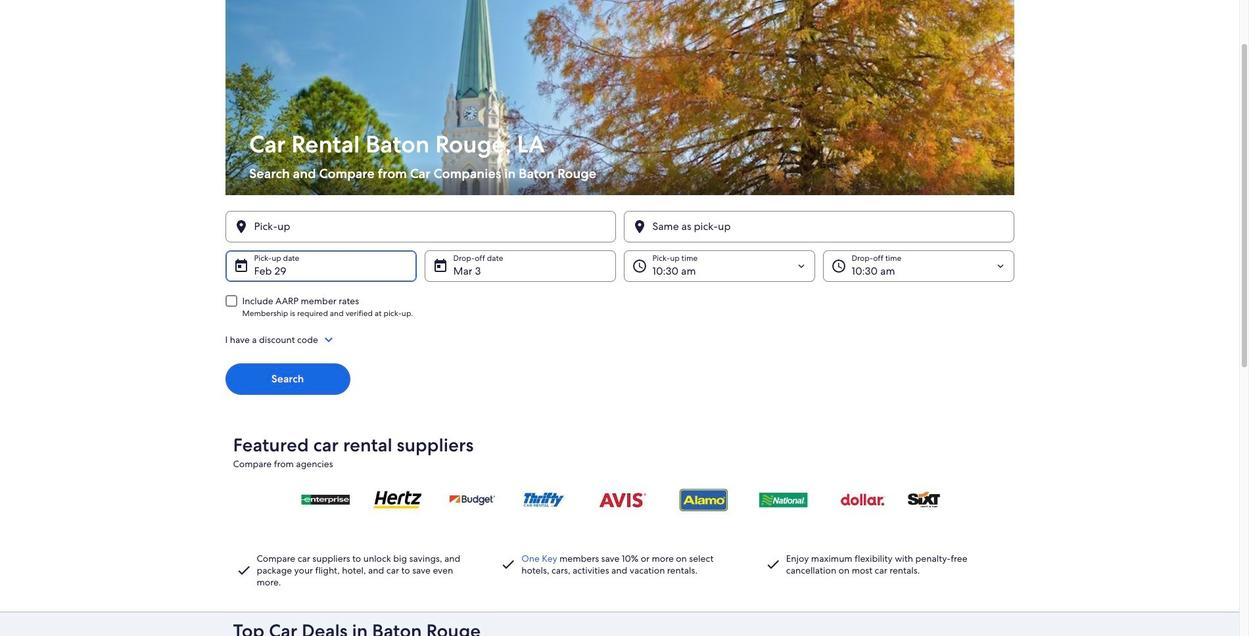 Task type: describe. For each thing, give the bounding box(es) containing it.
breadcrumbs region
[[0, 0, 1239, 612]]



Task type: locate. For each thing, give the bounding box(es) containing it.
car suppliers logo image
[[233, 475, 1006, 524]]



Task type: vqa. For each thing, say whether or not it's contained in the screenshot.
car suppliers logo
yes



